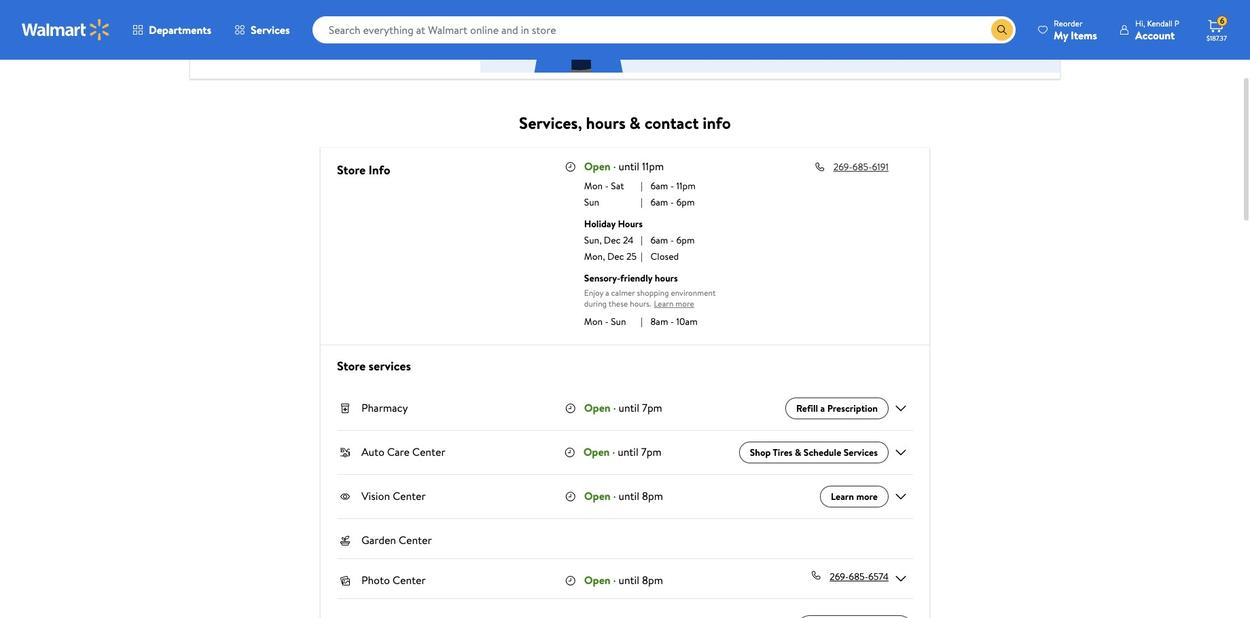 Task type: locate. For each thing, give the bounding box(es) containing it.
0 vertical spatial learn
[[654, 298, 674, 310]]

6pm up closed in the right top of the page
[[676, 234, 695, 247]]

1 horizontal spatial hours
[[655, 272, 678, 285]]

6 $187.37
[[1207, 15, 1227, 43]]

- up closed in the right top of the page
[[670, 234, 674, 247]]

0 vertical spatial 8pm
[[642, 489, 663, 504]]

0 vertical spatial 6am
[[650, 179, 668, 193]]

Walmart Site-Wide search field
[[312, 16, 1016, 43]]

6pm down 6am - 11pm
[[676, 196, 695, 209]]

1 horizontal spatial learn
[[831, 490, 854, 504]]

8pm for vision center
[[642, 489, 663, 504]]

0 vertical spatial 6am - 6pm
[[650, 196, 695, 209]]

dec for sun,
[[604, 234, 621, 247]]

dec left 25
[[607, 250, 624, 264]]

open for auto care center
[[583, 445, 610, 460]]

mon - sun
[[584, 315, 626, 329]]

hours
[[586, 111, 626, 135], [655, 272, 678, 285]]

0 horizontal spatial services
[[251, 22, 290, 37]]

0 vertical spatial &
[[630, 111, 641, 135]]

info
[[369, 162, 390, 179]]

learn more link
[[651, 293, 705, 315], [820, 486, 889, 508]]

store
[[337, 162, 366, 179], [337, 358, 366, 375]]

| right '24'
[[641, 234, 643, 247]]

1 6pm from the top
[[676, 196, 695, 209]]

learn down the "schedule"
[[831, 490, 854, 504]]

-
[[605, 179, 609, 193], [670, 179, 674, 193], [670, 196, 674, 209], [670, 234, 674, 247], [605, 315, 609, 329], [670, 315, 674, 329]]

services,
[[519, 111, 582, 135]]

0 vertical spatial 269-
[[833, 160, 853, 174]]

0 horizontal spatial learn
[[654, 298, 674, 310]]

1 6am - 6pm from the top
[[650, 196, 695, 209]]

6am
[[650, 179, 668, 193], [650, 196, 668, 209], [650, 234, 668, 247]]

hours up open · until 11pm
[[586, 111, 626, 135]]

departments button
[[121, 14, 223, 46]]

&
[[630, 111, 641, 135], [795, 446, 801, 460]]

0 horizontal spatial a
[[605, 287, 609, 299]]

a right the "refill"
[[820, 402, 825, 416]]

| right 25
[[641, 250, 643, 264]]

a inside enjoy a calmer shopping environment during these hours.
[[605, 287, 609, 299]]

6am for 24
[[650, 234, 668, 247]]

2 6am - 6pm from the top
[[650, 234, 695, 247]]

0 horizontal spatial &
[[630, 111, 641, 135]]

center for photo center
[[393, 573, 426, 588]]

1 vertical spatial mon
[[584, 315, 603, 329]]

center right photo
[[393, 573, 426, 588]]

2 open · until 8pm from the top
[[584, 573, 663, 588]]

mon down during
[[584, 315, 603, 329]]

dec left '24'
[[604, 234, 621, 247]]

|
[[641, 179, 643, 193], [641, 196, 643, 209], [641, 234, 643, 247], [641, 250, 643, 264], [641, 315, 643, 329]]

2 mon from the top
[[584, 315, 603, 329]]

6pm
[[676, 196, 695, 209], [676, 234, 695, 247]]

more
[[676, 298, 694, 310], [856, 490, 878, 504]]

learn more down the "schedule"
[[831, 490, 878, 504]]

mon, dec 25 |
[[584, 250, 643, 264]]

1 6am from the top
[[650, 179, 668, 193]]

center for garden center
[[399, 533, 432, 548]]

3 6am from the top
[[650, 234, 668, 247]]

& for schedule
[[795, 446, 801, 460]]

1 vertical spatial open · until 8pm
[[584, 573, 663, 588]]

& right tires
[[795, 446, 801, 460]]

10am
[[676, 315, 698, 329]]

center right care
[[412, 445, 445, 460]]

store for store info
[[337, 162, 366, 179]]

269- for until 11pm
[[833, 160, 853, 174]]

info
[[703, 111, 731, 135]]

4 | from the top
[[641, 250, 643, 264]]

sun
[[584, 196, 599, 209], [611, 315, 626, 329]]

sun down the mon - sat on the top left of the page
[[584, 196, 599, 209]]

0 vertical spatial 6pm
[[676, 196, 695, 209]]

a for enjoy
[[605, 287, 609, 299]]

11pm
[[642, 159, 664, 174], [676, 179, 696, 193]]

until for pharmacy
[[619, 401, 639, 416]]

0 vertical spatial mon
[[584, 179, 603, 193]]

2 vertical spatial 6am
[[650, 234, 668, 247]]

269-685-6574 link
[[830, 571, 889, 588]]

a right enjoy
[[605, 287, 609, 299]]

0 horizontal spatial learn more
[[654, 298, 694, 310]]

1 vertical spatial 7pm
[[641, 445, 661, 460]]

0 vertical spatial 7pm
[[642, 401, 662, 416]]

0 horizontal spatial more
[[676, 298, 694, 310]]

1 8pm from the top
[[642, 489, 663, 504]]

7pm for pharmacy
[[642, 401, 662, 416]]

calmer
[[611, 287, 635, 299]]

269- left the 6574
[[830, 571, 849, 584]]

0 vertical spatial services
[[251, 22, 290, 37]]

1 vertical spatial 6am - 6pm
[[650, 234, 695, 247]]

1 horizontal spatial learn more link
[[820, 486, 889, 508]]

a for refill
[[820, 402, 825, 416]]

| for mon - sun
[[641, 315, 643, 329]]

685- for until 11pm
[[853, 160, 872, 174]]

my
[[1054, 28, 1068, 42]]

- right 8am
[[670, 315, 674, 329]]

5 | from the top
[[641, 315, 643, 329]]

1 horizontal spatial &
[[795, 446, 801, 460]]

0 horizontal spatial sun
[[584, 196, 599, 209]]

· for pharmacy
[[613, 401, 616, 416]]

1 horizontal spatial more
[[856, 490, 878, 504]]

1 vertical spatial open · until 7pm
[[583, 445, 661, 460]]

center right vision
[[393, 489, 426, 504]]

1 vertical spatial 269-
[[830, 571, 849, 584]]

3 | from the top
[[641, 234, 643, 247]]

6
[[1220, 15, 1224, 27]]

·
[[613, 159, 616, 174], [613, 401, 616, 416], [612, 445, 615, 460], [613, 489, 616, 504], [613, 573, 616, 588]]

1 vertical spatial 685-
[[849, 571, 868, 584]]

0 vertical spatial hours
[[586, 111, 626, 135]]

0 vertical spatial dec
[[604, 234, 621, 247]]

1 horizontal spatial 11pm
[[676, 179, 696, 193]]

8am - 10am element
[[645, 315, 698, 329]]

store info
[[337, 162, 390, 179]]

enjoy
[[584, 287, 603, 299]]

0 horizontal spatial 11pm
[[642, 159, 664, 174]]

1 horizontal spatial a
[[820, 402, 825, 416]]

1 vertical spatial learn
[[831, 490, 854, 504]]

269- left 6191 at the top of page
[[833, 160, 853, 174]]

refill a prescription link
[[785, 398, 889, 420]]

0 horizontal spatial learn more link
[[651, 293, 705, 315]]

1 vertical spatial sun
[[611, 315, 626, 329]]

environment
[[671, 287, 716, 299]]

1 vertical spatial 6am
[[650, 196, 668, 209]]

| left 8am
[[641, 315, 643, 329]]

2 6pm from the top
[[676, 234, 695, 247]]

6am down 6am - 11pm
[[650, 196, 668, 209]]

hours up the shopping
[[655, 272, 678, 285]]

1 mon from the top
[[584, 179, 603, 193]]

mon - sun element
[[584, 315, 639, 329]]

6am - 6pm for sun, dec 24
[[650, 234, 695, 247]]

1 vertical spatial store
[[337, 358, 366, 375]]

1 horizontal spatial learn more
[[831, 490, 878, 504]]

| for sun, dec 24
[[641, 234, 643, 247]]

& for contact
[[630, 111, 641, 135]]

- left sat
[[605, 179, 609, 193]]

6am down open · until 11pm
[[650, 179, 668, 193]]

0 vertical spatial open · until 8pm
[[584, 489, 663, 504]]

- for mon - sat
[[670, 179, 674, 193]]

photo
[[361, 573, 390, 588]]

| for mon - sat
[[641, 179, 643, 193]]

a
[[605, 287, 609, 299], [820, 402, 825, 416]]

sun down these
[[611, 315, 626, 329]]

1 vertical spatial dec
[[607, 250, 624, 264]]

6am - 6pm
[[650, 196, 695, 209], [650, 234, 695, 247]]

1 vertical spatial 6pm
[[676, 234, 695, 247]]

1 vertical spatial services
[[844, 446, 878, 460]]

2 | from the top
[[641, 196, 643, 209]]

mon left sat
[[584, 179, 603, 193]]

learn more up 8am - 10am
[[654, 298, 694, 310]]

services
[[369, 358, 411, 375]]

6am - 6pm down 6am - 11pm
[[650, 196, 695, 209]]

departments
[[149, 22, 211, 37]]

269-685-6191 link
[[833, 160, 894, 174]]

store for store services
[[337, 358, 366, 375]]

until for photo center
[[619, 573, 639, 588]]

- down 6am - 11pm
[[670, 196, 674, 209]]

center
[[412, 445, 445, 460], [393, 489, 426, 504], [399, 533, 432, 548], [393, 573, 426, 588]]

1 vertical spatial 8pm
[[642, 573, 663, 588]]

1 vertical spatial a
[[820, 402, 825, 416]]

learn up 8am
[[654, 298, 674, 310]]

685-
[[853, 160, 872, 174], [849, 571, 868, 584]]

· for photo center
[[613, 573, 616, 588]]

auto
[[361, 445, 385, 460]]

shop tires & schedule services
[[750, 446, 878, 460]]

Search search field
[[312, 16, 1016, 43]]

6am up closed in the right top of the page
[[650, 234, 668, 247]]

0 vertical spatial more
[[676, 298, 694, 310]]

learn
[[654, 298, 674, 310], [831, 490, 854, 504]]

6am - 6pm up closed in the right top of the page
[[650, 234, 695, 247]]

center for vision center
[[393, 489, 426, 504]]

- for sun, dec 24
[[670, 234, 674, 247]]

open · until 8pm for vision center
[[584, 489, 663, 504]]

- right sat
[[670, 179, 674, 193]]

0 vertical spatial store
[[337, 162, 366, 179]]

auto care center
[[361, 445, 445, 460]]

0 vertical spatial sun
[[584, 196, 599, 209]]

until
[[619, 159, 639, 174], [619, 401, 639, 416], [618, 445, 639, 460], [619, 489, 639, 504], [619, 573, 639, 588]]

11pm up 6am - 11pm
[[642, 159, 664, 174]]

tires
[[773, 446, 793, 460]]

walmart image
[[22, 19, 110, 41]]

open · until 7pm
[[584, 401, 662, 416], [583, 445, 661, 460]]

7pm
[[642, 401, 662, 416], [641, 445, 661, 460]]

store left info
[[337, 162, 366, 179]]

8pm
[[642, 489, 663, 504], [642, 573, 663, 588]]

1 vertical spatial &
[[795, 446, 801, 460]]

2 8pm from the top
[[642, 573, 663, 588]]

0 vertical spatial learn more
[[654, 298, 694, 310]]

open · until 7pm for auto care center
[[583, 445, 661, 460]]

- for sun
[[670, 196, 674, 209]]

schedule
[[804, 446, 841, 460]]

mon
[[584, 179, 603, 193], [584, 315, 603, 329]]

| up hours
[[641, 196, 643, 209]]

1 vertical spatial learn more
[[831, 490, 878, 504]]

services button
[[223, 14, 301, 46]]

1 open · until 8pm from the top
[[584, 489, 663, 504]]

6am for sat
[[650, 179, 668, 193]]

open
[[584, 159, 611, 174], [584, 401, 611, 416], [583, 445, 610, 460], [584, 489, 611, 504], [584, 573, 611, 588]]

0 vertical spatial a
[[605, 287, 609, 299]]

1 store from the top
[[337, 162, 366, 179]]

269-685-6191
[[833, 160, 889, 174]]

store left services
[[337, 358, 366, 375]]

0 vertical spatial 11pm
[[642, 159, 664, 174]]

11pm down contact
[[676, 179, 696, 193]]

2 store from the top
[[337, 358, 366, 375]]

1 | from the top
[[641, 179, 643, 193]]

dec
[[604, 234, 621, 247], [607, 250, 624, 264]]

0 vertical spatial 685-
[[853, 160, 872, 174]]

6pm for sun, dec 24
[[676, 234, 695, 247]]

open · until 8pm
[[584, 489, 663, 504], [584, 573, 663, 588]]

0 vertical spatial open · until 7pm
[[584, 401, 662, 416]]

1 vertical spatial more
[[856, 490, 878, 504]]

1 vertical spatial 11pm
[[676, 179, 696, 193]]

more for learn more link to the bottom
[[856, 490, 878, 504]]

| right sat
[[641, 179, 643, 193]]

7pm for auto care center
[[641, 445, 661, 460]]

mon for mon - sat
[[584, 179, 603, 193]]

center right garden
[[399, 533, 432, 548]]

& left contact
[[630, 111, 641, 135]]

these
[[609, 298, 628, 310]]

269-
[[833, 160, 853, 174], [830, 571, 849, 584]]

holiday hours
[[584, 217, 643, 231]]

0 horizontal spatial hours
[[586, 111, 626, 135]]

2 6am from the top
[[650, 196, 668, 209]]



Task type: describe. For each thing, give the bounding box(es) containing it.
dec for mon,
[[607, 250, 624, 264]]

open for vision center
[[584, 489, 611, 504]]

photo center
[[361, 573, 426, 588]]

mon - sat
[[584, 179, 624, 193]]

more for the top learn more link
[[676, 298, 694, 310]]

sensory-friendly hours element
[[584, 272, 738, 285]]

0 vertical spatial learn more link
[[651, 293, 705, 315]]

269-685-6574
[[830, 571, 889, 584]]

open · until 11pm
[[584, 159, 664, 174]]

mon,
[[584, 250, 605, 264]]

vision
[[361, 489, 390, 504]]

open for photo center
[[584, 573, 611, 588]]

care
[[387, 445, 410, 460]]

store services
[[337, 358, 411, 375]]

24
[[623, 234, 634, 247]]

25
[[626, 250, 637, 264]]

refill
[[796, 402, 818, 416]]

1 vertical spatial learn more link
[[820, 486, 889, 508]]

account
[[1135, 28, 1175, 42]]

8am - 10am
[[650, 315, 698, 329]]

contact
[[645, 111, 699, 135]]

holiday
[[584, 217, 616, 231]]

| for sun
[[641, 196, 643, 209]]

vision center
[[361, 489, 426, 504]]

garden
[[361, 533, 396, 548]]

1 horizontal spatial sun
[[611, 315, 626, 329]]

8pm for photo center
[[642, 573, 663, 588]]

shop tires & schedule services link
[[739, 442, 889, 464]]

pharmacy
[[361, 401, 408, 416]]

6am - 6pm for sun
[[650, 196, 695, 209]]

during
[[584, 298, 607, 310]]

6am - 11pm
[[650, 179, 696, 193]]

sensory-
[[584, 272, 620, 285]]

269- for until 8pm
[[830, 571, 849, 584]]

sun, dec 24
[[584, 234, 634, 247]]

reorder my items
[[1054, 17, 1097, 42]]

6574
[[868, 571, 889, 584]]

friendly
[[620, 272, 653, 285]]

open · until 7pm for pharmacy
[[584, 401, 662, 416]]

hours.
[[630, 298, 651, 310]]

1 vertical spatial hours
[[655, 272, 678, 285]]

6pm for sun
[[676, 196, 695, 209]]

shopping
[[637, 287, 669, 299]]

enjoy a calmer shopping environment during these hours.
[[584, 287, 716, 310]]

sat
[[611, 179, 624, 193]]

$187.37
[[1207, 33, 1227, 43]]

closed
[[650, 250, 679, 264]]

refill a prescription
[[796, 402, 878, 416]]

shop
[[750, 446, 771, 460]]

mon for mon - sun
[[584, 315, 603, 329]]

1 horizontal spatial services
[[844, 446, 878, 460]]

- for mon - sun
[[670, 315, 674, 329]]

services, hours & contact info
[[519, 111, 731, 135]]

sun,
[[584, 234, 602, 247]]

hi, kendall p account
[[1135, 17, 1179, 42]]

6191
[[872, 160, 889, 174]]

store location on map image
[[480, 0, 1060, 73]]

prescription
[[827, 402, 878, 416]]

items
[[1071, 28, 1097, 42]]

hi,
[[1135, 17, 1145, 29]]

685- for until 8pm
[[849, 571, 868, 584]]

sensory-friendly hours
[[584, 272, 678, 285]]

· for vision center
[[613, 489, 616, 504]]

- down during
[[605, 315, 609, 329]]

reorder
[[1054, 17, 1083, 29]]

p
[[1175, 17, 1179, 29]]

hours
[[618, 217, 643, 231]]

garden center
[[361, 533, 432, 548]]

kendall
[[1147, 17, 1173, 29]]

8am
[[650, 315, 668, 329]]

search icon image
[[997, 24, 1008, 35]]

until for auto care center
[[618, 445, 639, 460]]

until for vision center
[[619, 489, 639, 504]]

· for auto care center
[[612, 445, 615, 460]]

open · until 8pm for photo center
[[584, 573, 663, 588]]

enjoy a calmer shopping environment during these hours. learn more element
[[584, 287, 716, 310]]

open for pharmacy
[[584, 401, 611, 416]]

services inside popup button
[[251, 22, 290, 37]]



Task type: vqa. For each thing, say whether or not it's contained in the screenshot.
top lear...
no



